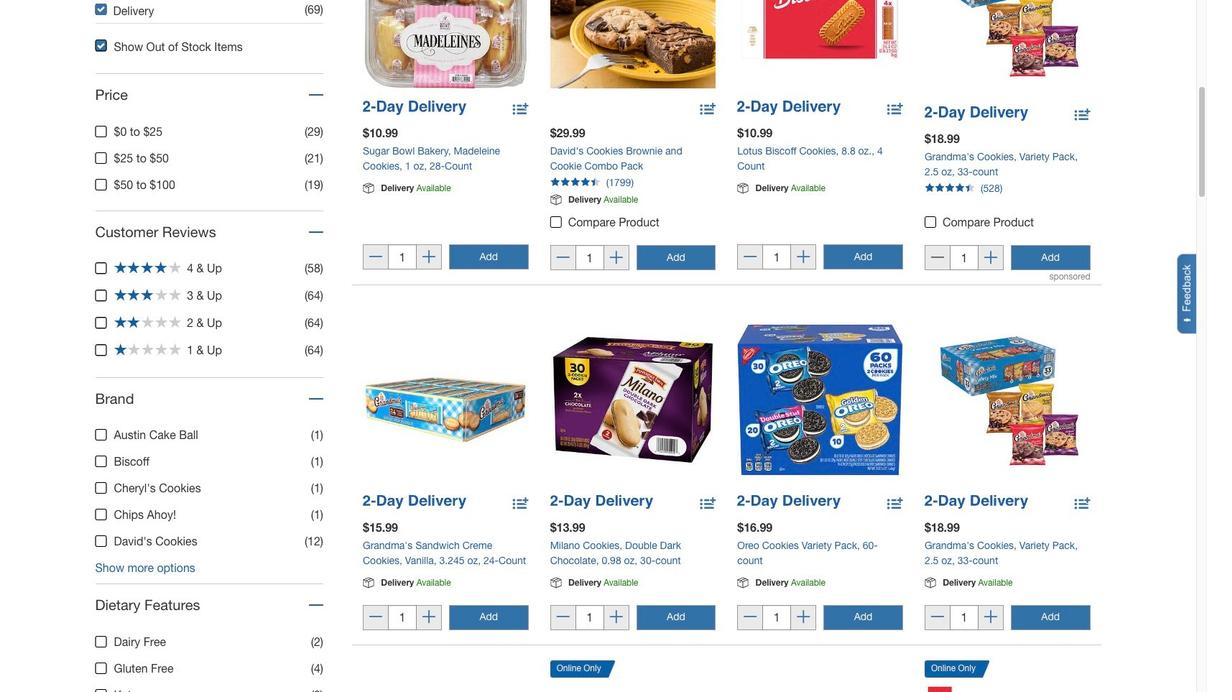Task type: vqa. For each thing, say whether or not it's contained in the screenshot.
2-Day Delivery IMAGE related to the "Krusteaz, Complete Buttermilk Pancake Mix, 10 lbs" IMAGE's 'Quick'
no



Task type: describe. For each thing, give the bounding box(es) containing it.
Quantity  text field
[[950, 245, 979, 270]]

2-day delivery image for sugar bowl bakery, madeleine cookies, 1 oz, 28-count image on the left
[[363, 101, 466, 115]]

2-day delivery image for milano cookies, double dark chocolate, 0.98 oz, 30-count image
[[550, 495, 654, 509]]

lotus biscoff cookies, 8.8 oz., 4 count image
[[738, 0, 904, 89]]

increase quantity image for decrease quantity icon for add to list  lotus biscoff cookies, 8.8 oz., 4 count image
[[798, 250, 811, 265]]

decrease quantity image for add to list  milano cookies, double dark chocolate, 0.98 oz, 30-count icon
[[557, 611, 570, 626]]

add to list  grandma's cookies, variety pack, 2.5 oz, 33-count image
[[1075, 495, 1091, 514]]

add to list  oreo cookies variety pack, 60-count image
[[888, 495, 904, 514]]

david's cookies brownie and cookie combo pack image
[[550, 0, 716, 89]]

decrease quantity image for add to list  sugar bowl bakery, madeleine cookies, 1 oz, 28-count icon
[[370, 250, 383, 265]]

2 grandma's cookies, variety pack, 2.5 oz, 33-count image from the top
[[925, 317, 1091, 483]]

increase quantity image for decrease quantity image
[[423, 611, 436, 626]]

2-day delivery image for lotus biscoff cookies, 8.8 oz., 4 count image
[[738, 101, 841, 115]]

decrease quantity image for 'add to list  grandma's cookies, variety pack, 2.5 oz, 33-count' icon
[[932, 611, 945, 626]]

1 grandma's cookies, variety pack, 2.5 oz, 33-count image from the top
[[925, 0, 1091, 94]]

add to list  sugar bowl bakery, madeleine cookies, 1 oz, 28-count image
[[513, 101, 529, 120]]

add to list  milano cookies, double dark chocolate, 0.98 oz, 30-count image
[[700, 495, 716, 514]]

milano cookies, double dark chocolate, 0.98 oz, 30-count image
[[550, 317, 716, 483]]

sugar bowl bakery, madeleine cookies, 1 oz, 28-count image
[[363, 0, 529, 89]]



Task type: locate. For each thing, give the bounding box(es) containing it.
add to list  lotus biscoff cookies, 8.8 oz., 4 count image
[[888, 101, 904, 120]]

decrease quantity image for add to list  oreo cookies variety pack, 60-count image
[[744, 611, 757, 626]]

grandma's cookies, variety pack, 2.5 oz, 33-count image
[[925, 0, 1091, 94], [925, 317, 1091, 483]]

2-day delivery image for the grandma's sandwich creme cookies, vanilla, 3.245 oz, 24-count image
[[363, 495, 466, 509]]

2-day delivery image
[[363, 101, 466, 115], [738, 101, 841, 115], [925, 107, 1029, 121], [363, 495, 466, 509], [550, 495, 654, 509], [738, 495, 841, 509], [925, 495, 1029, 509]]

None text field
[[763, 245, 792, 270], [576, 245, 604, 270], [763, 605, 792, 630], [763, 245, 792, 270], [576, 245, 604, 270], [763, 605, 792, 630]]

1 vertical spatial grandma's cookies, variety pack, 2.5 oz, 33-count image
[[925, 317, 1091, 483]]

add to list image
[[1075, 105, 1091, 120]]

decrease quantity image for add to list  lotus biscoff cookies, 8.8 oz., 4 count image
[[744, 250, 757, 265]]

decrease quantity image
[[370, 611, 383, 626]]

0 vertical spatial grandma's cookies, variety pack, 2.5 oz, 33-count image
[[925, 0, 1091, 94]]

st michel madeleine, classic french sponge cake 100 - count image
[[925, 684, 1091, 692]]

increase quantity image
[[610, 251, 623, 266], [985, 251, 998, 266], [610, 611, 623, 626], [798, 611, 811, 626]]

decrease quantity image
[[370, 250, 383, 265], [744, 250, 757, 265], [557, 251, 570, 266], [932, 251, 945, 266], [557, 611, 570, 626], [744, 611, 757, 626], [932, 611, 945, 626]]

add to list  grandma's sandwich creme cookies, vanilla, 3.245 oz, 24-count image
[[513, 495, 529, 514]]

add to list  david's cookies brownie and cookie combo pack image
[[700, 101, 716, 120]]

grandma's sandwich creme cookies, vanilla, 3.245 oz, 24-count image
[[363, 317, 529, 483]]

2-day delivery image for oreo cookies variety pack, 60-count image
[[738, 495, 841, 509]]

david's cookies decadent triple chocolate made with mini hershey's kisses and reese's peanut butter cup cookies tin – 2 count image
[[550, 684, 716, 692]]

rated 4.422399 out of 5 stars based on 528 reviews. element
[[914, 180, 1102, 199]]

oreo cookies variety pack, 60-count image
[[738, 317, 904, 483]]

increase quantity image for decrease quantity icon associated with add to list  sugar bowl bakery, madeleine cookies, 1 oz, 28-count icon
[[423, 250, 436, 265]]

None text field
[[388, 245, 417, 270], [388, 605, 417, 630], [576, 605, 604, 630], [950, 605, 979, 630], [388, 245, 417, 270], [388, 605, 417, 630], [576, 605, 604, 630], [950, 605, 979, 630]]

2-day delivery image for 1st grandma's cookies, variety pack, 2.5 oz, 33-count image from the bottom of the page
[[925, 495, 1029, 509]]

increase quantity image for 'add to list  grandma's cookies, variety pack, 2.5 oz, 33-count' icon's decrease quantity icon
[[985, 611, 998, 626]]

increase quantity image
[[423, 250, 436, 265], [798, 250, 811, 265], [423, 611, 436, 626], [985, 611, 998, 626]]



